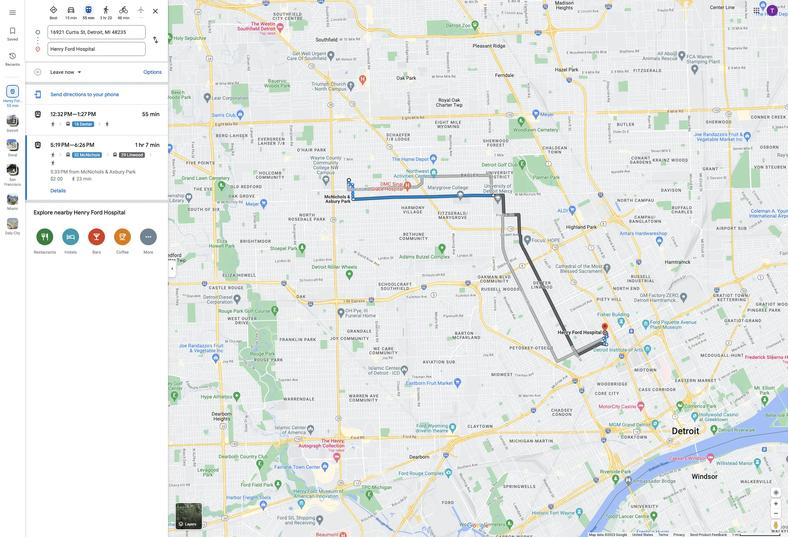 Task type: locate. For each thing, give the bounding box(es) containing it.
bus image left the '16' at the top of page
[[65, 122, 71, 127]]

0 vertical spatial bus image
[[65, 122, 71, 127]]

1 horizontal spatial bus image
[[113, 152, 118, 158]]

walking image
[[71, 177, 76, 182]]

1 left mi
[[733, 533, 735, 537]]

san francisco
[[4, 178, 21, 187]]

hospital
[[5, 104, 20, 108], [104, 209, 125, 216]]

mcnichols up 23 min
[[81, 169, 104, 175]]

1 vertical spatial —
[[70, 142, 75, 149]]

leave
[[50, 69, 64, 75]]

1 vertical spatial 2 places element
[[8, 143, 15, 149]]

2 places element for detroit
[[8, 118, 15, 125]]

product
[[699, 533, 712, 537]]

min inside option
[[71, 16, 77, 20]]

send
[[51, 91, 62, 98], [691, 533, 698, 537]]

0 horizontal spatial 55
[[7, 104, 11, 108]]

2 places element up detroit
[[8, 118, 15, 125]]

show your location image
[[774, 490, 780, 496]]

henry right nearby
[[74, 209, 90, 216]]

privacy
[[674, 533, 685, 537]]

map data ©2023 google
[[589, 533, 628, 537]]

2 up doral
[[12, 144, 15, 148]]

48
[[118, 16, 122, 20]]

, then image down '12:32 pm'
[[58, 122, 63, 127]]

, then image
[[97, 122, 102, 127], [105, 152, 110, 158]]

0 vertical spatial 2
[[12, 119, 15, 124]]

1 hr 7 min
[[135, 142, 160, 149]]

send for send directions to your phone
[[51, 91, 62, 98]]

55 up detroit
[[7, 104, 11, 108]]

0 horizontal spatial 55 min
[[7, 104, 18, 108]]

mi
[[736, 533, 739, 537]]

0 horizontal spatial hr
[[103, 16, 107, 20]]

, then image left bus icon
[[58, 152, 63, 158]]

zoom out image
[[774, 511, 779, 517]]

, then image right dexter
[[97, 122, 102, 127]]

1 horizontal spatial transit image
[[84, 6, 93, 14]]

0 vertical spatial 55 min
[[83, 16, 95, 20]]

1 vertical spatial henry
[[74, 209, 90, 216]]

recents
[[5, 62, 20, 67]]

Starting point 16921 Curtis St, Detroit, MI 48235 field
[[50, 28, 143, 36]]

bus image for 29
[[113, 152, 118, 158]]

send product feedback button
[[691, 533, 727, 538]]

1 horizontal spatial send
[[691, 533, 698, 537]]

henry inside "directions" main content
[[74, 209, 90, 216]]

23 min
[[77, 176, 91, 182]]

send inside send directions to your phone button
[[51, 91, 62, 98]]

mcnichols
[[80, 153, 100, 158], [81, 169, 104, 175]]

your
[[93, 91, 104, 98]]

55 up "7"
[[142, 111, 149, 118]]

1 for 1 mi
[[733, 533, 735, 537]]

mcnichols down '6:26 pm'
[[80, 153, 100, 158]]

0 horizontal spatial send
[[51, 91, 62, 98]]

15
[[65, 16, 70, 20]]

bus image for 16
[[65, 122, 71, 127]]

send directions to your phone button
[[47, 88, 123, 102]]

from
[[69, 169, 79, 175]]

francisco
[[4, 182, 21, 187]]

saved
[[7, 37, 18, 42]]

, then image
[[58, 122, 63, 127], [58, 152, 63, 158], [148, 152, 153, 158]]

5:19 pm
[[50, 142, 70, 149]]

united states
[[633, 533, 654, 537]]

$2.00
[[50, 176, 63, 182]]

2 places element
[[8, 118, 15, 125], [8, 143, 15, 149]]

None field
[[50, 25, 143, 39], [50, 42, 143, 56]]

coffee button
[[110, 224, 136, 259]]

0 horizontal spatial ford
[[14, 99, 22, 103]]

restaurants
[[34, 250, 56, 255]]

1 vertical spatial transit image
[[34, 110, 42, 119]]

0 vertical spatial hospital
[[5, 104, 20, 108]]

— for 5:19 pm
[[70, 142, 75, 149]]

best travel modes image
[[49, 6, 58, 14]]

terms
[[659, 533, 669, 537]]

1 vertical spatial 55
[[7, 104, 11, 108]]

0 horizontal spatial bus image
[[65, 122, 71, 127]]

1 none field from the top
[[50, 25, 143, 39]]

2 for detroit
[[12, 119, 15, 124]]

terms button
[[659, 533, 669, 538]]

1 vertical spatial hospital
[[104, 209, 125, 216]]

48 min
[[118, 16, 129, 20]]

ford inside "directions" main content
[[91, 209, 103, 216]]

send inside send product feedback button
[[691, 533, 698, 537]]

transit image left '12:32 pm'
[[34, 110, 42, 119]]

list item down "3"
[[25, 25, 168, 48]]

bus image left 29 on the left top of page
[[113, 152, 118, 158]]

send product feedback
[[691, 533, 727, 537]]

0 horizontal spatial 1
[[135, 142, 138, 149]]

miami button
[[0, 191, 25, 213]]

1 up linwood
[[135, 142, 138, 149]]

1 vertical spatial ford
[[91, 209, 103, 216]]

2 places element up doral
[[8, 143, 15, 149]]

55 right 15 min
[[83, 16, 87, 20]]

ford
[[14, 99, 22, 103], [91, 209, 103, 216]]

55 min inside option
[[83, 16, 95, 20]]

2 vertical spatial 
[[34, 140, 42, 150]]

0 vertical spatial transit image
[[84, 6, 93, 14]]

2 vertical spatial 55 min
[[142, 111, 160, 118]]

55 inside option
[[83, 16, 87, 20]]

list item down 'starting point 16921 curtis st, detroit, mi 48235' field
[[25, 42, 168, 56]]

 left 5:19 pm
[[34, 140, 42, 150]]

transit image
[[34, 140, 42, 150]]

55 min up 1 hr 7 min
[[142, 111, 160, 118]]

1 2 places element from the top
[[8, 118, 15, 125]]

1 horizontal spatial 55 min
[[83, 16, 95, 20]]

map
[[589, 533, 596, 537]]

©2023
[[605, 533, 616, 537]]

— for 12:32 pm
[[72, 111, 77, 118]]

ford up bars button
[[91, 209, 103, 216]]

walk image down '12:32 pm'
[[50, 122, 56, 127]]

henry
[[3, 99, 13, 103], [74, 209, 90, 216]]

0 horizontal spatial , then image
[[97, 122, 102, 127]]


[[9, 88, 16, 95], [34, 110, 42, 119], [34, 140, 42, 150]]

1 vertical spatial none field
[[50, 42, 143, 56]]

1 horizontal spatial henry
[[74, 209, 90, 216]]

hr left "7"
[[139, 142, 144, 149]]

1 vertical spatial 55 min
[[7, 104, 18, 108]]

— up the '16' at the top of page
[[72, 111, 77, 118]]

2 up detroit
[[12, 119, 15, 124]]

1 2 from the top
[[12, 119, 15, 124]]

2 2 from the top
[[12, 144, 15, 148]]

15 min radio
[[64, 3, 78, 21]]

1 vertical spatial send
[[691, 533, 698, 537]]

1 vertical spatial bus image
[[113, 152, 118, 158]]

16
[[74, 122, 79, 127]]

2 2 places element from the top
[[8, 143, 15, 149]]

list inside google maps element
[[25, 25, 168, 56]]

 up henry ford hospital at the left top
[[9, 88, 16, 95]]

1
[[135, 142, 138, 149], [733, 533, 735, 537]]

more
[[144, 250, 153, 255]]

hr inside 3 hr 20 option
[[103, 16, 107, 20]]

0 vertical spatial send
[[51, 91, 62, 98]]

55 min up detroit
[[7, 104, 18, 108]]

hr
[[103, 16, 107, 20], [139, 142, 144, 149]]

henry up detroit
[[3, 99, 13, 103]]

1 horizontal spatial 55
[[83, 16, 87, 20]]

12:32 pm
[[50, 111, 72, 118]]

0 vertical spatial ford
[[14, 99, 22, 103]]

show street view coverage image
[[771, 520, 782, 531]]

0 horizontal spatial henry
[[3, 99, 13, 103]]

send left product
[[691, 533, 698, 537]]

2 none field from the top
[[50, 42, 143, 56]]

1 vertical spatial 
[[34, 110, 42, 119]]

hospital inside henry ford hospital
[[5, 104, 20, 108]]

hr inside "directions" main content
[[139, 142, 144, 149]]

55 min
[[83, 16, 95, 20], [7, 104, 18, 108], [142, 111, 160, 118]]

options button
[[140, 66, 165, 78]]

55
[[83, 16, 87, 20], [7, 104, 11, 108], [142, 111, 149, 118]]

linwood
[[127, 153, 143, 158]]

2 horizontal spatial 55
[[142, 111, 149, 118]]

2 vertical spatial 55
[[142, 111, 149, 118]]

google maps element
[[0, 0, 789, 538]]

1 horizontal spatial 1
[[733, 533, 735, 537]]

1 horizontal spatial , then image
[[105, 152, 110, 158]]

0 vertical spatial hr
[[103, 16, 107, 20]]

1 vertical spatial , then image
[[105, 152, 110, 158]]

—
[[72, 111, 77, 118], [70, 142, 75, 149]]

0 vertical spatial 
[[9, 88, 16, 95]]

None radio
[[134, 3, 148, 18]]

miami
[[7, 207, 18, 211]]

hospital up detroit
[[5, 104, 20, 108]]

0 horizontal spatial hospital
[[5, 104, 20, 108]]

transit image right driving image
[[84, 6, 93, 14]]

to
[[87, 91, 92, 98]]

hr right "3"
[[103, 16, 107, 20]]

daly
[[5, 231, 13, 236]]

mcnichols inside 5:33 pm from mcnichols & asbury park $2.00
[[81, 169, 104, 175]]

0 vertical spatial , then image
[[97, 122, 102, 127]]

1 vertical spatial mcnichols
[[81, 169, 104, 175]]

1 vertical spatial 2
[[12, 144, 15, 148]]

none field down "3"
[[50, 25, 143, 39]]

zoom in image
[[774, 501, 779, 507]]

— up bus icon
[[70, 142, 75, 149]]

0 vertical spatial henry
[[3, 99, 13, 103]]

29 linwood
[[121, 153, 143, 158]]

, then image left 29 on the left top of page
[[105, 152, 110, 158]]

55 inside  list
[[7, 104, 11, 108]]

0 vertical spatial none field
[[50, 25, 143, 39]]

privacy button
[[674, 533, 685, 538]]

32
[[74, 153, 79, 158]]

none field down 'starting point 16921 curtis st, detroit, mi 48235' field
[[50, 42, 143, 56]]

hospital up coffee button
[[104, 209, 125, 216]]

min up detroit
[[12, 104, 18, 108]]

walk image down walk icon at top
[[50, 160, 56, 166]]

list
[[25, 25, 168, 56]]

now
[[65, 69, 74, 75]]

walking image
[[102, 6, 110, 14]]

footer containing map data ©2023 google
[[589, 533, 733, 538]]

 left '12:32 pm'
[[34, 110, 42, 119]]

0 horizontal spatial transit image
[[34, 110, 42, 119]]

footer
[[589, 533, 733, 538]]

transit image
[[84, 6, 93, 14], [34, 110, 42, 119]]

1 horizontal spatial hr
[[139, 142, 144, 149]]

walk image
[[50, 122, 56, 127], [105, 122, 110, 127], [50, 160, 56, 166]]

, then image for 1:27 pm
[[97, 122, 102, 127]]

1 vertical spatial 1
[[733, 533, 735, 537]]

feedback
[[712, 533, 727, 537]]

1 inside "directions" main content
[[135, 142, 138, 149]]

2 horizontal spatial 55 min
[[142, 111, 160, 118]]

ford up detroit
[[14, 99, 22, 103]]

0 vertical spatial 2 places element
[[8, 118, 15, 125]]

explore
[[34, 209, 53, 216]]

5:33 pm
[[50, 169, 68, 175]]

min right 15
[[71, 16, 77, 20]]

hr for 3
[[103, 16, 107, 20]]

bus image
[[65, 122, 71, 127], [113, 152, 118, 158]]

min inside  list
[[12, 104, 18, 108]]

4 places element
[[8, 167, 15, 174]]

1 vertical spatial hr
[[139, 142, 144, 149]]

55 min left "3"
[[83, 16, 95, 20]]

0 vertical spatial 1
[[135, 142, 138, 149]]

0 vertical spatial 55
[[83, 16, 87, 20]]

list item
[[25, 25, 168, 48], [25, 42, 168, 56]]

min
[[71, 16, 77, 20], [88, 16, 95, 20], [123, 16, 129, 20], [12, 104, 18, 108], [150, 111, 160, 118], [150, 142, 160, 149], [83, 176, 91, 182]]

1 horizontal spatial ford
[[91, 209, 103, 216]]

send left directions
[[51, 91, 62, 98]]

12:32 pm — 1:27 pm
[[50, 111, 96, 118]]

best
[[50, 16, 57, 20]]

1 horizontal spatial hospital
[[104, 209, 125, 216]]

0 vertical spatial —
[[72, 111, 77, 118]]

menu image
[[8, 8, 17, 17]]



Task type: vqa. For each thing, say whether or not it's contained in the screenshot.
hr to the top
yes



Task type: describe. For each thing, give the bounding box(es) containing it.
directions
[[63, 91, 86, 98]]

bars
[[92, 250, 101, 255]]

3 hr 20 radio
[[99, 3, 113, 21]]

details button
[[47, 185, 69, 197]]

details
[[50, 188, 66, 194]]

restaurants button
[[32, 224, 58, 259]]

20
[[108, 16, 112, 20]]

3
[[100, 16, 102, 20]]

55 min inside  list
[[7, 104, 18, 108]]

saved button
[[0, 24, 25, 43]]

collapse side panel image
[[168, 265, 176, 273]]

none radio inside google maps element
[[134, 3, 148, 18]]

daly city
[[5, 231, 20, 236]]

reverse starting point and destination image
[[151, 36, 160, 44]]

min left "3"
[[88, 16, 95, 20]]

Best radio
[[46, 3, 61, 21]]

4
[[12, 168, 15, 173]]

min up 1 hr 7 min
[[150, 111, 160, 118]]

send for send product feedback
[[691, 533, 698, 537]]

1:27 pm
[[77, 111, 96, 118]]

55 min radio
[[81, 3, 96, 21]]

none field 'starting point 16921 curtis st, detroit, mi 48235'
[[50, 25, 143, 39]]

doral
[[8, 153, 17, 158]]

send directions to your phone
[[51, 91, 119, 98]]

3 hr 20
[[100, 16, 112, 20]]

daly city button
[[0, 215, 25, 237]]

16 dexter
[[74, 122, 92, 127]]

leave now button
[[48, 69, 85, 77]]

hr for 1
[[139, 142, 144, 149]]

coffee
[[116, 250, 129, 255]]

hotels
[[65, 250, 77, 255]]

city
[[14, 231, 20, 236]]

google
[[617, 533, 628, 537]]

more button
[[136, 224, 161, 259]]

29
[[121, 153, 126, 158]]

, then image down 1 hr 7 min
[[148, 152, 153, 158]]

 list
[[0, 0, 25, 538]]

park
[[126, 169, 136, 175]]

 for 12:32 pm
[[34, 110, 42, 119]]

ford inside henry ford hospital
[[14, 99, 22, 103]]

7
[[146, 142, 149, 149]]

1 for 1 hr 7 min
[[135, 142, 138, 149]]

0 vertical spatial mcnichols
[[80, 153, 100, 158]]

min right the "23"
[[83, 176, 91, 182]]

close directions image
[[151, 7, 160, 15]]

, then image for 6:26 pm
[[105, 152, 110, 158]]

 inside list
[[9, 88, 16, 95]]

1 mi
[[733, 533, 739, 537]]

23
[[77, 176, 82, 182]]

transit image containing 
[[34, 110, 42, 119]]

1 list item from the top
[[25, 25, 168, 48]]

hospital inside "directions" main content
[[104, 209, 125, 216]]

walk image right dexter
[[105, 122, 110, 127]]

dexter
[[80, 122, 92, 127]]

data
[[597, 533, 604, 537]]

google account: tyler black  
(blacklashes1000@gmail.com) image
[[767, 5, 778, 16]]

phone
[[105, 91, 119, 98]]

henry inside henry ford hospital
[[3, 99, 13, 103]]

min right 48 in the top of the page
[[123, 16, 129, 20]]

bars button
[[84, 224, 110, 259]]

recents button
[[0, 49, 25, 69]]

asbury
[[109, 169, 125, 175]]

cycling image
[[119, 6, 128, 14]]

none field the destination henry ford hospital
[[50, 42, 143, 56]]

united
[[633, 533, 643, 537]]

, then image for 5:19 pm
[[58, 152, 63, 158]]

directions main content
[[25, 0, 168, 538]]

driving image
[[67, 6, 75, 14]]

henry ford hospital
[[3, 99, 22, 108]]

6:26 pm
[[75, 142, 94, 149]]

5:33 pm from mcnichols & asbury park $2.00
[[50, 169, 136, 182]]

&
[[105, 169, 108, 175]]

leave now
[[50, 69, 74, 75]]

 for 5:19 pm
[[34, 140, 42, 150]]

1 mi button
[[733, 533, 781, 537]]

hotels button
[[58, 224, 84, 259]]

footer inside google maps element
[[589, 533, 733, 538]]

bus image
[[65, 152, 71, 158]]

layers
[[185, 523, 196, 527]]

2 list item from the top
[[25, 42, 168, 56]]

transit image inside 55 min option
[[84, 6, 93, 14]]

32 mcnichols
[[74, 153, 100, 158]]

options
[[144, 69, 162, 75]]

united states button
[[633, 533, 654, 538]]

flights image
[[137, 6, 145, 14]]

2 for doral
[[12, 144, 15, 148]]

55 min inside "directions" main content
[[142, 111, 160, 118]]

detroit
[[7, 129, 18, 133]]

15 min
[[65, 16, 77, 20]]

explore nearby henry ford hospital
[[34, 209, 125, 216]]

2 places element for doral
[[8, 143, 15, 149]]

walk image
[[50, 152, 56, 158]]

Destination Henry Ford Hospital field
[[50, 45, 143, 53]]

55 inside "directions" main content
[[142, 111, 149, 118]]

5:19 pm — 6:26 pm
[[50, 142, 94, 149]]

, then image for 12:32 pm
[[58, 122, 63, 127]]

min right "7"
[[150, 142, 160, 149]]

48 min radio
[[116, 3, 131, 21]]

nearby
[[54, 209, 72, 216]]

states
[[644, 533, 654, 537]]

leave now option
[[50, 69, 76, 76]]

san
[[9, 178, 16, 182]]



